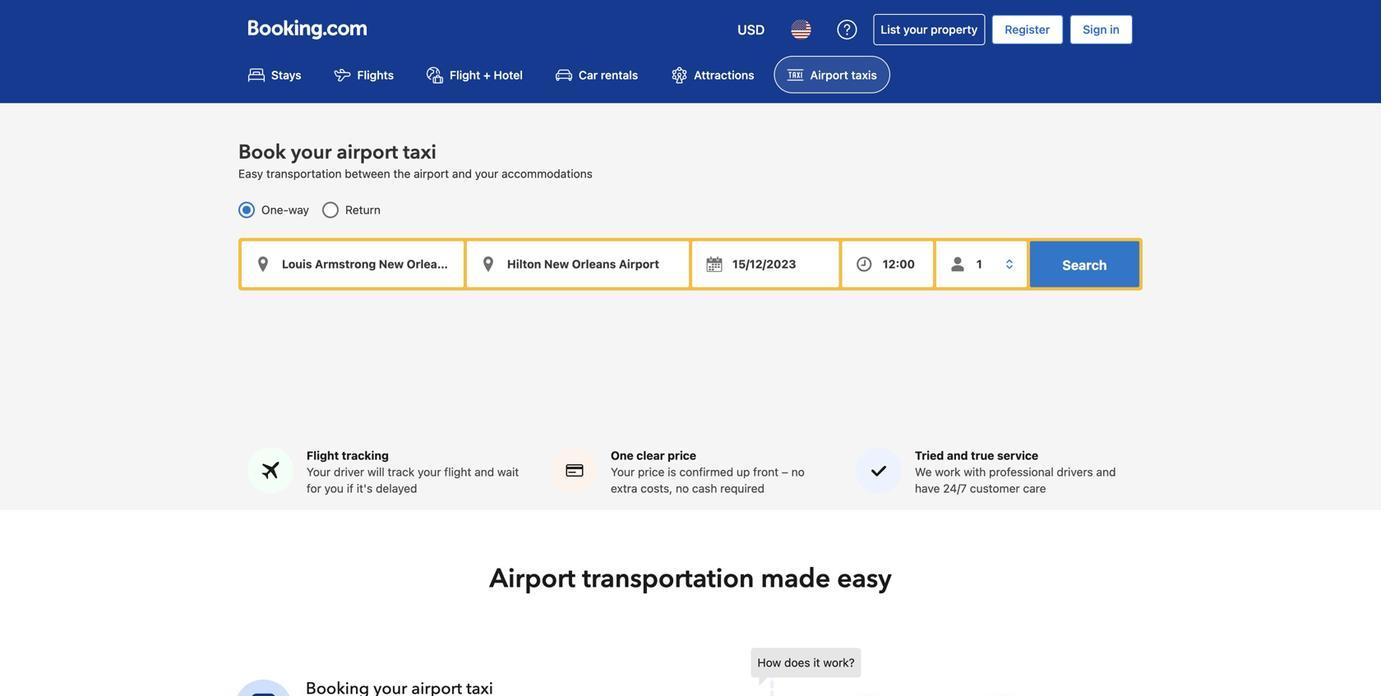 Task type: locate. For each thing, give the bounding box(es) containing it.
list
[[881, 23, 900, 36]]

airport taxis
[[810, 68, 877, 82]]

and left wait
[[474, 465, 494, 479]]

0 horizontal spatial airport
[[337, 139, 398, 166]]

costs,
[[641, 482, 673, 495]]

1 vertical spatial price
[[638, 465, 665, 479]]

flight inside flight tracking your driver will track your flight and wait for you if it's delayed
[[307, 449, 339, 462]]

flights
[[357, 68, 394, 82]]

1 vertical spatial flight
[[307, 449, 339, 462]]

and inside flight tracking your driver will track your flight and wait for you if it's delayed
[[474, 465, 494, 479]]

price
[[668, 449, 696, 462], [638, 465, 665, 479]]

made
[[761, 561, 830, 597]]

your
[[903, 23, 928, 36], [291, 139, 332, 166], [475, 167, 498, 180], [418, 465, 441, 479]]

1 vertical spatial no
[[676, 482, 689, 495]]

1 vertical spatial airport
[[414, 167, 449, 180]]

your inside one clear price your price is confirmed up front – no extra costs, no cash required
[[611, 465, 635, 479]]

up
[[737, 465, 750, 479]]

and
[[452, 167, 472, 180], [947, 449, 968, 462], [474, 465, 494, 479], [1096, 465, 1116, 479]]

airport transportation made easy
[[489, 561, 892, 597]]

booking.com online hotel reservations image
[[248, 20, 367, 39]]

12:00 button
[[842, 241, 933, 287]]

work
[[935, 465, 961, 479]]

confirmed
[[679, 465, 733, 479]]

your up the for
[[307, 465, 331, 479]]

way
[[288, 203, 309, 216]]

flight + hotel link
[[414, 56, 536, 93]]

flight left +
[[450, 68, 480, 82]]

your down one
[[611, 465, 635, 479]]

no
[[791, 465, 805, 479], [676, 482, 689, 495]]

1 horizontal spatial airport
[[810, 68, 848, 82]]

it's
[[357, 482, 373, 495]]

driver
[[334, 465, 364, 479]]

track
[[388, 465, 415, 479]]

one
[[611, 449, 634, 462]]

Enter pick-up location text field
[[242, 241, 464, 287]]

care
[[1023, 482, 1046, 495]]

property
[[931, 23, 978, 36]]

for
[[307, 482, 321, 495]]

book your airport taxi easy transportation between the airport and your accommodations
[[238, 139, 593, 180]]

1 horizontal spatial airport
[[414, 167, 449, 180]]

does
[[784, 656, 810, 670]]

0 horizontal spatial no
[[676, 482, 689, 495]]

stays link
[[235, 56, 315, 93]]

will
[[367, 465, 384, 479]]

between
[[345, 167, 390, 180]]

0 vertical spatial flight
[[450, 68, 480, 82]]

sign in
[[1083, 23, 1120, 36]]

no right –
[[791, 465, 805, 479]]

list your property
[[881, 23, 978, 36]]

1 vertical spatial airport
[[489, 561, 576, 597]]

1 horizontal spatial flight
[[450, 68, 480, 82]]

flight tracking your driver will track your flight and wait for you if it's delayed
[[307, 449, 519, 495]]

15/12/2023
[[732, 257, 796, 271]]

it
[[813, 656, 820, 670]]

+
[[483, 68, 491, 82]]

transportation
[[266, 167, 342, 180], [582, 561, 754, 597]]

flight
[[450, 68, 480, 82], [307, 449, 339, 462]]

booking airport taxi image
[[751, 648, 1096, 696], [234, 680, 293, 696]]

0 horizontal spatial flight
[[307, 449, 339, 462]]

your left accommodations
[[475, 167, 498, 180]]

price up is
[[668, 449, 696, 462]]

if
[[347, 482, 354, 495]]

accommodations
[[502, 167, 593, 180]]

0 vertical spatial airport
[[810, 68, 848, 82]]

attractions
[[694, 68, 754, 82]]

flight up driver
[[307, 449, 339, 462]]

rentals
[[601, 68, 638, 82]]

airport
[[337, 139, 398, 166], [414, 167, 449, 180]]

and up work
[[947, 449, 968, 462]]

1 horizontal spatial your
[[611, 465, 635, 479]]

usd button
[[728, 10, 775, 49]]

search
[[1062, 257, 1107, 273]]

0 vertical spatial price
[[668, 449, 696, 462]]

and inside the book your airport taxi easy transportation between the airport and your accommodations
[[452, 167, 472, 180]]

hotel
[[494, 68, 523, 82]]

airport down taxi
[[414, 167, 449, 180]]

customer
[[970, 482, 1020, 495]]

2 your from the left
[[611, 465, 635, 479]]

airport
[[810, 68, 848, 82], [489, 561, 576, 597]]

your right list
[[903, 23, 928, 36]]

your
[[307, 465, 331, 479], [611, 465, 635, 479]]

sign in link
[[1070, 15, 1133, 44]]

0 horizontal spatial transportation
[[266, 167, 342, 180]]

your right track at the bottom of the page
[[418, 465, 441, 479]]

airport up between
[[337, 139, 398, 166]]

24/7
[[943, 482, 967, 495]]

tracking
[[342, 449, 389, 462]]

and right drivers
[[1096, 465, 1116, 479]]

price down clear
[[638, 465, 665, 479]]

no down is
[[676, 482, 689, 495]]

register link
[[992, 15, 1063, 44]]

0 vertical spatial transportation
[[266, 167, 342, 180]]

airport for airport transportation made easy
[[489, 561, 576, 597]]

1 your from the left
[[307, 465, 331, 479]]

0 horizontal spatial booking airport taxi image
[[234, 680, 293, 696]]

1 horizontal spatial no
[[791, 465, 805, 479]]

–
[[782, 465, 788, 479]]

you
[[324, 482, 344, 495]]

we
[[915, 465, 932, 479]]

1 vertical spatial transportation
[[582, 561, 754, 597]]

0 horizontal spatial airport
[[489, 561, 576, 597]]

flight inside "flight + hotel" link
[[450, 68, 480, 82]]

15/12/2023 button
[[692, 241, 839, 287]]

and right the the
[[452, 167, 472, 180]]

attractions link
[[658, 56, 767, 93]]

airport taxis link
[[774, 56, 890, 93]]

flight + hotel
[[450, 68, 523, 82]]

with
[[964, 465, 986, 479]]

0 horizontal spatial your
[[307, 465, 331, 479]]

your inside flight tracking your driver will track your flight and wait for you if it's delayed
[[418, 465, 441, 479]]

wait
[[497, 465, 519, 479]]



Task type: describe. For each thing, give the bounding box(es) containing it.
search button
[[1030, 241, 1139, 287]]

cash
[[692, 482, 717, 495]]

is
[[668, 465, 676, 479]]

in
[[1110, 23, 1120, 36]]

extra
[[611, 482, 638, 495]]

list your property link
[[873, 14, 985, 45]]

delayed
[[376, 482, 417, 495]]

your right book
[[291, 139, 332, 166]]

easy
[[238, 167, 263, 180]]

flight for flight + hotel
[[450, 68, 480, 82]]

sign
[[1083, 23, 1107, 36]]

required
[[720, 482, 765, 495]]

your inside flight tracking your driver will track your flight and wait for you if it's delayed
[[307, 465, 331, 479]]

service
[[997, 449, 1039, 462]]

0 horizontal spatial price
[[638, 465, 665, 479]]

one-way
[[261, 203, 309, 216]]

work?
[[823, 656, 855, 670]]

one clear price your price is confirmed up front – no extra costs, no cash required
[[611, 449, 805, 495]]

the
[[393, 167, 411, 180]]

taxis
[[851, 68, 877, 82]]

drivers
[[1057, 465, 1093, 479]]

front
[[753, 465, 779, 479]]

clear
[[636, 449, 665, 462]]

0 vertical spatial airport
[[337, 139, 398, 166]]

transportation inside the book your airport taxi easy transportation between the airport and your accommodations
[[266, 167, 342, 180]]

tried
[[915, 449, 944, 462]]

car rentals
[[579, 68, 638, 82]]

flight
[[444, 465, 471, 479]]

airport for airport taxis
[[810, 68, 848, 82]]

true
[[971, 449, 994, 462]]

12:00
[[883, 257, 915, 271]]

how does it work?
[[758, 656, 855, 670]]

1 horizontal spatial transportation
[[582, 561, 754, 597]]

car
[[579, 68, 598, 82]]

have
[[915, 482, 940, 495]]

flight for flight tracking your driver will track your flight and wait for you if it's delayed
[[307, 449, 339, 462]]

how
[[758, 656, 781, 670]]

car rentals link
[[542, 56, 651, 93]]

stays
[[271, 68, 301, 82]]

tried and true service we work with professional drivers and have 24/7 customer care
[[915, 449, 1116, 495]]

0 vertical spatial no
[[791, 465, 805, 479]]

easy
[[837, 561, 892, 597]]

return
[[345, 203, 381, 216]]

1 horizontal spatial booking airport taxi image
[[751, 648, 1096, 696]]

professional
[[989, 465, 1054, 479]]

1 horizontal spatial price
[[668, 449, 696, 462]]

register
[[1005, 23, 1050, 36]]

Enter destination text field
[[467, 241, 689, 287]]

flights link
[[321, 56, 407, 93]]

one-
[[261, 203, 288, 216]]

usd
[[738, 22, 765, 37]]

taxi
[[403, 139, 437, 166]]

book
[[238, 139, 286, 166]]



Task type: vqa. For each thing, say whether or not it's contained in the screenshot.
Why
no



